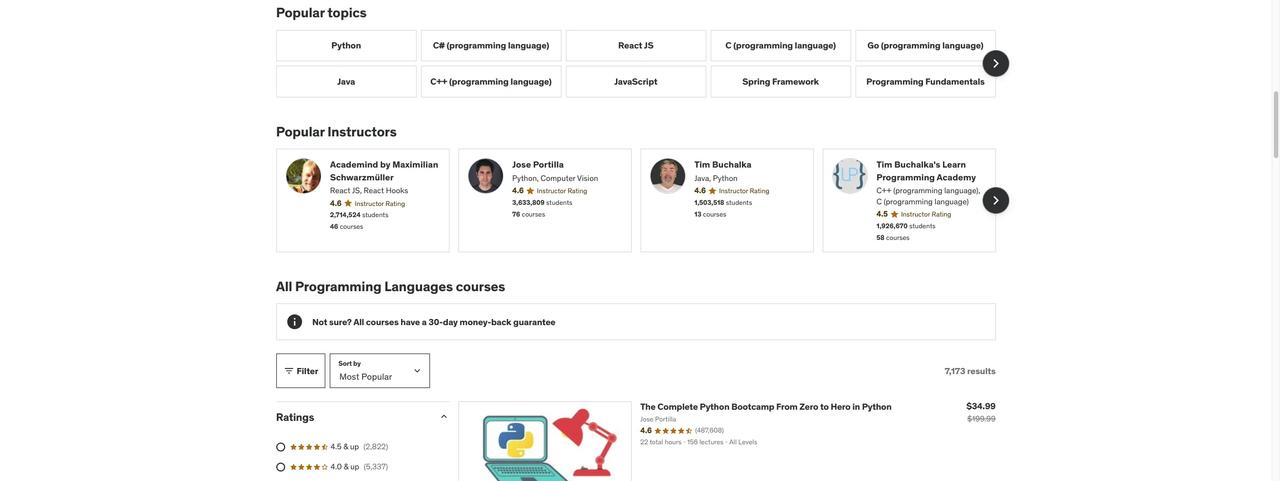 Task type: vqa. For each thing, say whether or not it's contained in the screenshot.
Computer's the Instructor rating
yes



Task type: locate. For each thing, give the bounding box(es) containing it.
students right 2,714,524
[[362, 211, 389, 219]]

the complete python bootcamp from zero to hero in python
[[641, 402, 892, 413]]

(programming for c++
[[449, 76, 509, 87]]

3,633,809 students 76 courses
[[513, 198, 573, 218]]

schwarzmüller
[[330, 172, 394, 183]]

courses for 58
[[887, 233, 910, 242]]

2 horizontal spatial react
[[619, 40, 643, 51]]

computer
[[541, 173, 576, 183]]

3,633,809
[[513, 198, 545, 207]]

c++ (programming language) link
[[421, 66, 562, 97]]

instructor for programming
[[902, 210, 931, 219]]

small image
[[438, 412, 450, 423]]

react right js,
[[364, 186, 384, 196]]

2 carousel element from the top
[[276, 149, 1010, 252]]

courses inside '3,633,809 students 76 courses'
[[522, 210, 546, 218]]

language) up framework
[[795, 40, 836, 51]]

4.6
[[513, 186, 524, 196], [695, 186, 706, 196], [330, 198, 342, 208]]

the
[[641, 402, 656, 413]]

courses down 2,714,524
[[340, 223, 364, 231]]

&
[[344, 442, 348, 452], [344, 462, 349, 472]]

students down the computer
[[547, 198, 573, 207]]

courses down the 1,503,518 at the top right
[[703, 210, 727, 218]]

programming
[[867, 76, 924, 87], [877, 172, 936, 183], [295, 278, 382, 295]]

python down 'topics'
[[332, 40, 361, 51]]

react js link
[[566, 30, 707, 61]]

java,
[[695, 173, 711, 183]]

(programming right go
[[882, 40, 941, 51]]

4.6 up 2,714,524
[[330, 198, 342, 208]]

1 carousel element from the top
[[276, 30, 1010, 97]]

jose
[[513, 159, 531, 170]]

0 vertical spatial c
[[726, 40, 732, 51]]

2,714,524 students 46 courses
[[330, 211, 389, 231]]

instructor rating down the computer
[[537, 187, 588, 195]]

1 tim from the left
[[695, 159, 711, 170]]

1 vertical spatial c
[[877, 197, 882, 207]]

1 horizontal spatial c
[[877, 197, 882, 207]]

framework
[[773, 76, 820, 87]]

1 vertical spatial up
[[351, 462, 359, 472]]

instructor rating for programming
[[902, 210, 952, 219]]

instructor for python
[[720, 187, 749, 195]]

sure?
[[329, 317, 352, 328]]

students inside 1,503,518 students 13 courses
[[726, 198, 753, 207]]

language) down language),
[[935, 197, 969, 207]]

fundamentals
[[926, 76, 985, 87]]

courses down 1,926,670
[[887, 233, 910, 242]]

language)
[[508, 40, 550, 51], [795, 40, 836, 51], [943, 40, 984, 51], [511, 76, 552, 87], [935, 197, 969, 207]]

students inside '3,633,809 students 76 courses'
[[547, 198, 573, 207]]

1 vertical spatial &
[[344, 462, 349, 472]]

1 vertical spatial 4.5
[[331, 442, 342, 452]]

(programming for c#
[[447, 40, 506, 51]]

students right the 1,503,518 at the top right
[[726, 198, 753, 207]]

0 horizontal spatial tim
[[695, 159, 711, 170]]

all
[[276, 278, 292, 295], [354, 317, 364, 328]]

java
[[338, 76, 355, 87]]

1 horizontal spatial all
[[354, 317, 364, 328]]

0 horizontal spatial 4.6
[[330, 198, 342, 208]]

react left js
[[619, 40, 643, 51]]

back
[[491, 317, 512, 328]]

courses inside 2,714,524 students 46 courses
[[340, 223, 364, 231]]

python
[[332, 40, 361, 51], [713, 173, 738, 183], [700, 402, 730, 413], [863, 402, 892, 413]]

0 vertical spatial 4.5
[[877, 209, 888, 219]]

instructor rating down tim buchalka link at the right top
[[720, 187, 770, 195]]

not sure? all courses have a 30-day money-back guarantee
[[312, 317, 556, 328]]

rating down hooks
[[386, 199, 405, 208]]

java link
[[276, 66, 417, 97]]

0 vertical spatial up
[[350, 442, 359, 452]]

2 tim from the left
[[877, 159, 893, 170]]

(programming right c#
[[447, 40, 506, 51]]

1 horizontal spatial 4.5
[[877, 209, 888, 219]]

students
[[547, 198, 573, 207], [726, 198, 753, 207], [362, 211, 389, 219], [910, 222, 936, 230]]

courses for all
[[366, 317, 399, 328]]

1 vertical spatial carousel element
[[276, 149, 1010, 252]]

language) up c++ (programming language)
[[508, 40, 550, 51]]

instructors
[[328, 123, 397, 140]]

programming down go
[[867, 76, 924, 87]]

complete
[[658, 402, 698, 413]]

instructor rating
[[537, 187, 588, 195], [720, 187, 770, 195], [355, 199, 405, 208], [902, 210, 952, 219]]

academind
[[330, 159, 378, 170]]

0 vertical spatial &
[[344, 442, 348, 452]]

vision
[[578, 173, 599, 183]]

2 next image from the top
[[987, 192, 1005, 210]]

up up '4.0 & up (5,337)'
[[350, 442, 359, 452]]

0 vertical spatial popular
[[276, 4, 325, 21]]

1 horizontal spatial react
[[364, 186, 384, 196]]

react left js,
[[330, 186, 351, 196]]

1 popular from the top
[[276, 4, 325, 21]]

language) for c (programming language)
[[795, 40, 836, 51]]

0 horizontal spatial 4.5
[[331, 442, 342, 452]]

1 next image from the top
[[987, 55, 1005, 73]]

4.5
[[877, 209, 888, 219], [331, 442, 342, 452]]

python inside tim buchalka java, python
[[713, 173, 738, 183]]

tim inside tim buchalka's learn programming academy c++ (programming language), c (programming language)
[[877, 159, 893, 170]]

popular topics
[[276, 4, 367, 21]]

(programming up "spring"
[[734, 40, 793, 51]]

(programming
[[447, 40, 506, 51], [734, 40, 793, 51], [882, 40, 941, 51], [449, 76, 509, 87], [894, 186, 943, 196], [884, 197, 933, 207]]

1 horizontal spatial 4.6
[[513, 186, 524, 196]]

1 vertical spatial next image
[[987, 192, 1005, 210]]

js
[[644, 40, 654, 51]]

students for computer
[[547, 198, 573, 207]]

& up '4.0 & up (5,337)'
[[344, 442, 348, 452]]

buchalka
[[713, 159, 752, 170]]

0 horizontal spatial all
[[276, 278, 292, 295]]

up right '4.0' on the left
[[351, 462, 359, 472]]

next image inside popular instructors element
[[987, 192, 1005, 210]]

tim up java,
[[695, 159, 711, 170]]

bootcamp
[[732, 402, 775, 413]]

react js
[[619, 40, 654, 51]]

instructor rating for schwarzmüller
[[355, 199, 405, 208]]

c
[[726, 40, 732, 51], [877, 197, 882, 207]]

& right '4.0' on the left
[[344, 462, 349, 472]]

4.5 up 1,926,670
[[877, 209, 888, 219]]

maximilian
[[393, 159, 439, 170]]

tim left buchalka's
[[877, 159, 893, 170]]

popular
[[276, 4, 325, 21], [276, 123, 325, 140]]

1 horizontal spatial tim
[[877, 159, 893, 170]]

rating down tim buchalka link at the right top
[[750, 187, 770, 195]]

4.5 inside popular instructors element
[[877, 209, 888, 219]]

react
[[619, 40, 643, 51], [330, 186, 351, 196], [364, 186, 384, 196]]

instructor rating down hooks
[[355, 199, 405, 208]]

instructor up 1,926,670 students 58 courses
[[902, 210, 931, 219]]

up
[[350, 442, 359, 452], [351, 462, 359, 472]]

courses for languages
[[456, 278, 506, 295]]

academind by maximilian schwarzmüller link
[[330, 158, 440, 183]]

0 horizontal spatial c
[[726, 40, 732, 51]]

instructor
[[537, 187, 566, 195], [720, 187, 749, 195], [355, 199, 384, 208], [902, 210, 931, 219]]

next image
[[987, 55, 1005, 73], [987, 192, 1005, 210]]

2 vertical spatial programming
[[295, 278, 382, 295]]

1 vertical spatial programming
[[877, 172, 936, 183]]

rating for computer
[[568, 187, 588, 195]]

1 vertical spatial popular
[[276, 123, 325, 140]]

instructor for computer
[[537, 187, 566, 195]]

carousel element for popular topics
[[276, 30, 1010, 97]]

0 vertical spatial next image
[[987, 55, 1005, 73]]

go (programming language) link
[[856, 30, 996, 61]]

guarantee
[[514, 317, 556, 328]]

courses inside 1,926,670 students 58 courses
[[887, 233, 910, 242]]

academy
[[937, 172, 977, 183]]

spring framework
[[743, 76, 820, 87]]

carousel element for popular instructors
[[276, 149, 1010, 252]]

courses inside 1,503,518 students 13 courses
[[703, 210, 727, 218]]

programming up sure?
[[295, 278, 382, 295]]

tim
[[695, 159, 711, 170], [877, 159, 893, 170]]

courses up money-
[[456, 278, 506, 295]]

popular instructors element
[[276, 123, 1010, 252]]

language) inside tim buchalka's learn programming academy c++ (programming language), c (programming language)
[[935, 197, 969, 207]]

academind by maximilian schwarzmüller react js, react hooks
[[330, 159, 439, 196]]

rating down vision
[[568, 187, 588, 195]]

4.6 down java,
[[695, 186, 706, 196]]

c++ down c#
[[431, 76, 448, 87]]

c++
[[431, 76, 448, 87], [877, 186, 892, 196]]

1 vertical spatial c++
[[877, 186, 892, 196]]

tim inside tim buchalka java, python
[[695, 159, 711, 170]]

language) up fundamentals
[[943, 40, 984, 51]]

programming fundamentals link
[[856, 66, 996, 97]]

courses down the "3,633,809"
[[522, 210, 546, 218]]

javascript link
[[566, 66, 707, 97]]

small image
[[283, 366, 295, 377]]

2 horizontal spatial 4.6
[[695, 186, 706, 196]]

4.0 & up (5,337)
[[331, 462, 388, 472]]

language) down c# (programming language) link
[[511, 76, 552, 87]]

rating
[[568, 187, 588, 195], [750, 187, 770, 195], [386, 199, 405, 208], [932, 210, 952, 219]]

1,926,670
[[877, 222, 908, 230]]

programming down buchalka's
[[877, 172, 936, 183]]

instructor down the computer
[[537, 187, 566, 195]]

students right 1,926,670
[[910, 222, 936, 230]]

javascript
[[615, 76, 658, 87]]

4.6 down python, at the left top
[[513, 186, 524, 196]]

(programming down c# (programming language) link
[[449, 76, 509, 87]]

topics
[[328, 4, 367, 21]]

carousel element containing academind by maximilian schwarzmüller
[[276, 149, 1010, 252]]

courses for 46
[[340, 223, 364, 231]]

js,
[[352, 186, 362, 196]]

carousel element
[[276, 30, 1010, 97], [276, 149, 1010, 252]]

python down the buchalka
[[713, 173, 738, 183]]

students inside 1,926,670 students 58 courses
[[910, 222, 936, 230]]

1,926,670 students 58 courses
[[877, 222, 936, 242]]

students inside 2,714,524 students 46 courses
[[362, 211, 389, 219]]

tim buchalka java, python
[[695, 159, 752, 183]]

2 popular from the top
[[276, 123, 325, 140]]

rating for python
[[750, 187, 770, 195]]

carousel element containing python
[[276, 30, 1010, 97]]

7,173 results status
[[945, 366, 996, 377]]

rating down language),
[[932, 210, 952, 219]]

ratings button
[[276, 411, 429, 424]]

1 horizontal spatial c++
[[877, 186, 892, 196]]

python right complete
[[700, 402, 730, 413]]

not
[[312, 317, 327, 328]]

language) for c++ (programming language)
[[511, 76, 552, 87]]

0 horizontal spatial c++
[[431, 76, 448, 87]]

4.5 for 4.5
[[877, 209, 888, 219]]

7,173 results
[[945, 366, 996, 377]]

instructor down js,
[[355, 199, 384, 208]]

instructor rating up 1,926,670 students 58 courses
[[902, 210, 952, 219]]

13
[[695, 210, 702, 218]]

0 vertical spatial carousel element
[[276, 30, 1010, 97]]

c++ up 1,926,670
[[877, 186, 892, 196]]

language),
[[945, 186, 981, 196]]

4.5 up '4.0' on the left
[[331, 442, 342, 452]]

instructor up 1,503,518 students 13 courses
[[720, 187, 749, 195]]

courses left have
[[366, 317, 399, 328]]



Task type: describe. For each thing, give the bounding box(es) containing it.
hooks
[[386, 186, 408, 196]]

hero
[[831, 402, 851, 413]]

46
[[330, 223, 338, 231]]

instructor rating for python
[[720, 187, 770, 195]]

4.6 for computer
[[513, 186, 524, 196]]

jose portilla python, computer vision
[[513, 159, 599, 183]]

(programming for go
[[882, 40, 941, 51]]

python,
[[513, 173, 539, 183]]

c++ inside tim buchalka's learn programming academy c++ (programming language), c (programming language)
[[877, 186, 892, 196]]

from
[[777, 402, 798, 413]]

2,714,524
[[330, 211, 361, 219]]

tim buchalka's learn programming academy link
[[877, 158, 987, 183]]

languages
[[385, 278, 453, 295]]

c# (programming language)
[[433, 40, 550, 51]]

4.5 & up (2,822)
[[331, 442, 388, 452]]

1,503,518 students 13 courses
[[695, 198, 753, 218]]

the complete python bootcamp from zero to hero in python link
[[641, 402, 892, 413]]

30-
[[429, 317, 443, 328]]

have
[[401, 317, 420, 328]]

58
[[877, 233, 885, 242]]

c (programming language) link
[[711, 30, 851, 61]]

go (programming language)
[[868, 40, 984, 51]]

spring framework link
[[711, 66, 851, 97]]

0 horizontal spatial react
[[330, 186, 351, 196]]

buchalka's
[[895, 159, 941, 170]]

ratings
[[276, 411, 314, 424]]

popular for popular topics
[[276, 4, 325, 21]]

& for 4.5
[[344, 442, 348, 452]]

instructor for schwarzmüller
[[355, 199, 384, 208]]

go
[[868, 40, 880, 51]]

$34.99
[[967, 401, 996, 412]]

next image for popular topics
[[987, 55, 1005, 73]]

4.6 for python
[[695, 186, 706, 196]]

c inside tim buchalka's learn programming academy c++ (programming language), c (programming language)
[[877, 197, 882, 207]]

tim for tim buchalka
[[695, 159, 711, 170]]

language) for go (programming language)
[[943, 40, 984, 51]]

python right in
[[863, 402, 892, 413]]

programming inside tim buchalka's learn programming academy c++ (programming language), c (programming language)
[[877, 172, 936, 183]]

to
[[821, 402, 829, 413]]

students for programming
[[910, 222, 936, 230]]

& for 4.0
[[344, 462, 349, 472]]

(2,822)
[[364, 442, 388, 452]]

c# (programming language) link
[[421, 30, 562, 61]]

1,503,518
[[695, 198, 725, 207]]

all programming languages courses
[[276, 278, 506, 295]]

money-
[[460, 317, 491, 328]]

4.6 for schwarzmüller
[[330, 198, 342, 208]]

$199.99
[[968, 414, 996, 424]]

learn
[[943, 159, 967, 170]]

a
[[422, 317, 427, 328]]

0 vertical spatial all
[[276, 278, 292, 295]]

76
[[513, 210, 521, 218]]

(programming up 1,926,670
[[884, 197, 933, 207]]

courses for 76
[[522, 210, 546, 218]]

1 vertical spatial all
[[354, 317, 364, 328]]

popular instructors
[[276, 123, 397, 140]]

0 vertical spatial programming
[[867, 76, 924, 87]]

language) for c# (programming language)
[[508, 40, 550, 51]]

(5,337)
[[364, 462, 388, 472]]

rating for schwarzmüller
[[386, 199, 405, 208]]

in
[[853, 402, 861, 413]]

4.5 for 4.5 & up (2,822)
[[331, 442, 342, 452]]

jose portilla link
[[513, 158, 622, 171]]

(programming for c
[[734, 40, 793, 51]]

students for python
[[726, 198, 753, 207]]

by
[[380, 159, 391, 170]]

c++ (programming language)
[[431, 76, 552, 87]]

day
[[443, 317, 458, 328]]

rating for programming
[[932, 210, 952, 219]]

next image for popular instructors
[[987, 192, 1005, 210]]

c#
[[433, 40, 445, 51]]

tim buchalka link
[[695, 158, 805, 171]]

portilla
[[533, 159, 564, 170]]

(programming down tim buchalka's learn programming academy link
[[894, 186, 943, 196]]

results
[[968, 366, 996, 377]]

tim buchalka's learn programming academy c++ (programming language), c (programming language)
[[877, 159, 981, 207]]

spring
[[743, 76, 771, 87]]

filter button
[[276, 354, 326, 389]]

python link
[[276, 30, 417, 61]]

$34.99 $199.99
[[967, 401, 996, 424]]

c (programming language)
[[726, 40, 836, 51]]

up for 4.5 & up
[[350, 442, 359, 452]]

7,173
[[945, 366, 966, 377]]

zero
[[800, 402, 819, 413]]

instructor rating for computer
[[537, 187, 588, 195]]

popular for popular instructors
[[276, 123, 325, 140]]

programming fundamentals
[[867, 76, 985, 87]]

tim for tim buchalka's learn programming academy
[[877, 159, 893, 170]]

students for schwarzmüller
[[362, 211, 389, 219]]

filter
[[297, 366, 318, 377]]

up for 4.0 & up
[[351, 462, 359, 472]]

0 vertical spatial c++
[[431, 76, 448, 87]]

courses for 13
[[703, 210, 727, 218]]

4.0
[[331, 462, 342, 472]]



